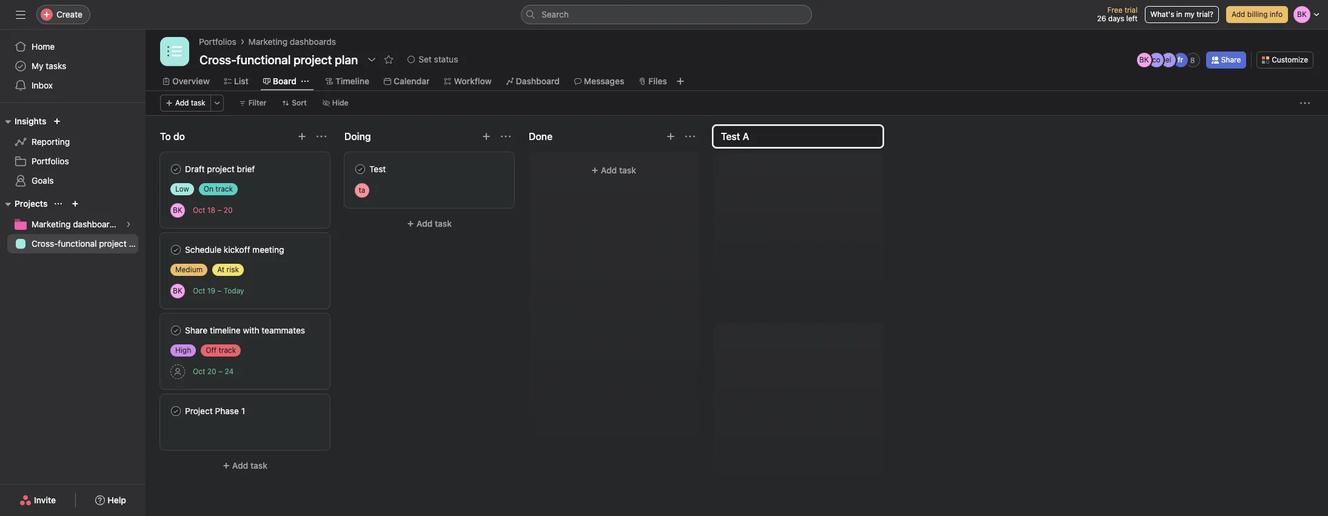 Task type: vqa. For each thing, say whether or not it's contained in the screenshot.
Workload
no



Task type: describe. For each thing, give the bounding box(es) containing it.
teammates
[[262, 325, 305, 335]]

bk button for schedule kickoff meeting
[[170, 284, 185, 298]]

bk button for draft project brief
[[170, 203, 185, 217]]

new image
[[54, 118, 61, 125]]

8
[[1190, 55, 1195, 65]]

completed image for draft project brief
[[169, 162, 183, 176]]

list image
[[167, 44, 182, 59]]

insights button
[[0, 114, 46, 129]]

board link
[[263, 75, 297, 88]]

goals link
[[7, 171, 138, 190]]

24
[[225, 367, 234, 376]]

1 vertical spatial marketing dashboards link
[[7, 215, 138, 234]]

trial?
[[1197, 10, 1214, 19]]

search list box
[[521, 5, 812, 24]]

files
[[649, 76, 667, 86]]

– for project
[[217, 206, 222, 215]]

share timeline with teammates
[[185, 325, 305, 335]]

search
[[542, 9, 569, 19]]

test
[[369, 164, 386, 174]]

hide
[[332, 98, 348, 107]]

set
[[419, 54, 432, 64]]

at
[[217, 265, 225, 274]]

phase
[[215, 406, 239, 416]]

invite button
[[12, 489, 64, 511]]

on
[[204, 184, 213, 193]]

messages
[[584, 76, 624, 86]]

sort button
[[277, 95, 312, 112]]

what's in my trial?
[[1151, 10, 1214, 19]]

share for share
[[1221, 55, 1241, 64]]

26
[[1097, 14, 1106, 23]]

0 vertical spatial project
[[207, 164, 235, 174]]

add billing info button
[[1226, 6, 1288, 23]]

days
[[1108, 14, 1124, 23]]

list link
[[224, 75, 249, 88]]

insights
[[15, 116, 46, 126]]

0 vertical spatial marketing dashboards link
[[248, 35, 336, 49]]

home
[[32, 41, 55, 52]]

tab actions image
[[301, 78, 309, 85]]

timeline
[[210, 325, 241, 335]]

more actions image
[[1300, 98, 1310, 108]]

project
[[185, 406, 213, 416]]

trial
[[1125, 5, 1138, 15]]

schedule kickoff meeting
[[185, 244, 284, 255]]

cross-
[[32, 238, 58, 249]]

help
[[108, 495, 126, 505]]

home link
[[7, 37, 138, 56]]

free trial 26 days left
[[1097, 5, 1138, 23]]

draft project brief
[[185, 164, 255, 174]]

share for share timeline with teammates
[[185, 325, 208, 335]]

more section actions image for doing
[[501, 132, 511, 141]]

on track
[[204, 184, 233, 193]]

marketing inside projects element
[[32, 219, 71, 229]]

left
[[1126, 14, 1138, 23]]

files link
[[639, 75, 667, 88]]

add task image for doing
[[482, 132, 491, 141]]

bk for draft project brief
[[173, 205, 182, 214]]

with
[[243, 325, 259, 335]]

my
[[32, 61, 43, 71]]

1 horizontal spatial portfolios link
[[199, 35, 236, 49]]

19
[[207, 286, 215, 295]]

0 vertical spatial marketing dashboards
[[248, 36, 336, 47]]

customize
[[1272, 55, 1308, 64]]

dashboard link
[[506, 75, 560, 88]]

completed checkbox for project phase 1
[[169, 404, 183, 418]]

completed image for test
[[353, 162, 368, 176]]

tasks
[[46, 61, 66, 71]]

meeting
[[252, 244, 284, 255]]

oct for share
[[193, 367, 205, 376]]

projects
[[15, 198, 48, 209]]

doing
[[344, 131, 371, 142]]

timeline link
[[326, 75, 369, 88]]

1 horizontal spatial portfolios
[[199, 36, 236, 47]]

1
[[241, 406, 245, 416]]

completed checkbox for share timeline with teammates
[[169, 323, 183, 338]]

create button
[[36, 5, 90, 24]]

see details, marketing dashboards image
[[125, 221, 132, 228]]

projects element
[[0, 193, 146, 256]]

dashboards inside projects element
[[73, 219, 119, 229]]

add task image for to do
[[297, 132, 307, 141]]

what's
[[1151, 10, 1174, 19]]

add tab image
[[676, 76, 685, 86]]

1 vertical spatial project
[[99, 238, 127, 249]]

project phase 1
[[185, 406, 245, 416]]

customize button
[[1257, 52, 1314, 69]]

free
[[1108, 5, 1123, 15]]

inbox
[[32, 80, 53, 90]]

off track
[[206, 346, 236, 355]]

my tasks link
[[7, 56, 138, 76]]

list
[[234, 76, 249, 86]]

oct 18 – 20
[[193, 206, 233, 215]]

billing
[[1247, 10, 1268, 19]]

plan
[[129, 238, 145, 249]]

18
[[207, 206, 215, 215]]

– for kickoff
[[217, 286, 222, 295]]

add task image
[[666, 132, 676, 141]]

portfolios inside insights element
[[32, 156, 69, 166]]

oct 19 – today
[[193, 286, 244, 295]]

track for project
[[215, 184, 233, 193]]

sort
[[292, 98, 307, 107]]



Task type: locate. For each thing, give the bounding box(es) containing it.
add task
[[175, 98, 205, 107], [601, 165, 636, 175], [417, 218, 452, 229], [232, 460, 268, 471]]

completed checkbox left the test
[[353, 162, 368, 176]]

invite
[[34, 495, 56, 505]]

share inside button
[[1221, 55, 1241, 64]]

track right 'off'
[[219, 346, 236, 355]]

1 horizontal spatial more section actions image
[[501, 132, 511, 141]]

1 horizontal spatial add task image
[[482, 132, 491, 141]]

–
[[217, 206, 222, 215], [217, 286, 222, 295], [218, 367, 223, 376]]

el
[[1166, 55, 1172, 64]]

3 more section actions image from the left
[[685, 132, 695, 141]]

dashboards up tab actions image
[[290, 36, 336, 47]]

info
[[1270, 10, 1283, 19]]

1 vertical spatial oct
[[193, 286, 205, 295]]

2 horizontal spatial more section actions image
[[685, 132, 695, 141]]

add task button
[[160, 95, 211, 112], [536, 160, 691, 181], [344, 213, 514, 235], [160, 455, 330, 477]]

New section text field
[[713, 126, 883, 147]]

3 completed checkbox from the top
[[169, 404, 183, 418]]

– for timeline
[[218, 367, 223, 376]]

inbox link
[[7, 76, 138, 95]]

cross-functional project plan link
[[7, 234, 145, 254]]

1 more section actions image from the left
[[317, 132, 326, 141]]

0 vertical spatial portfolios
[[199, 36, 236, 47]]

0 horizontal spatial portfolios link
[[7, 152, 138, 171]]

1 vertical spatial dashboards
[[73, 219, 119, 229]]

marketing dashboards up functional
[[32, 219, 119, 229]]

set status
[[419, 54, 458, 64]]

1 bk button from the top
[[170, 203, 185, 217]]

1 vertical spatial 20
[[207, 367, 216, 376]]

1 vertical spatial share
[[185, 325, 208, 335]]

ta
[[359, 186, 365, 195]]

0 horizontal spatial completed checkbox
[[169, 243, 183, 257]]

more section actions image right add task image
[[685, 132, 695, 141]]

marketing dashboards inside projects element
[[32, 219, 119, 229]]

0 horizontal spatial share
[[185, 325, 208, 335]]

filter button
[[233, 95, 272, 112]]

schedule
[[185, 244, 221, 255]]

1 horizontal spatial marketing dashboards link
[[248, 35, 336, 49]]

add task image
[[297, 132, 307, 141], [482, 132, 491, 141]]

1 horizontal spatial 20
[[224, 206, 233, 215]]

0 vertical spatial portfolios link
[[199, 35, 236, 49]]

0 horizontal spatial portfolios
[[32, 156, 69, 166]]

more actions image
[[213, 99, 221, 107]]

completed image for schedule kickoff meeting
[[169, 243, 183, 257]]

Completed checkbox
[[353, 162, 368, 176], [169, 243, 183, 257]]

add inside button
[[1232, 10, 1245, 19]]

search button
[[521, 5, 812, 24]]

– right 19
[[217, 286, 222, 295]]

portfolios down reporting
[[32, 156, 69, 166]]

marketing
[[248, 36, 288, 47], [32, 219, 71, 229]]

more section actions image down hide popup button
[[317, 132, 326, 141]]

completed checkbox left the draft
[[169, 162, 183, 176]]

high
[[175, 346, 191, 355]]

1 vertical spatial portfolios link
[[7, 152, 138, 171]]

1 horizontal spatial project
[[207, 164, 235, 174]]

Completed checkbox
[[169, 162, 183, 176], [169, 323, 183, 338], [169, 404, 183, 418]]

my tasks
[[32, 61, 66, 71]]

today
[[224, 286, 244, 295]]

track for timeline
[[219, 346, 236, 355]]

bk down low
[[173, 205, 182, 214]]

3 oct from the top
[[193, 367, 205, 376]]

portfolios link
[[199, 35, 236, 49], [7, 152, 138, 171]]

marketing up cross-
[[32, 219, 71, 229]]

1 vertical spatial portfolios
[[32, 156, 69, 166]]

add task image down sort
[[297, 132, 307, 141]]

2 bk button from the top
[[170, 284, 185, 298]]

project left plan
[[99, 238, 127, 249]]

reporting
[[32, 136, 70, 147]]

0 horizontal spatial project
[[99, 238, 127, 249]]

set status button
[[402, 51, 464, 68]]

marketing up board 'link'
[[248, 36, 288, 47]]

hide sidebar image
[[16, 10, 25, 19]]

completed image up medium
[[169, 243, 183, 257]]

in
[[1177, 10, 1183, 19]]

completed checkbox for schedule kickoff meeting
[[169, 243, 183, 257]]

0 vertical spatial oct
[[193, 206, 205, 215]]

overview link
[[163, 75, 210, 88]]

share right 8
[[1221, 55, 1241, 64]]

bk button down low
[[170, 203, 185, 217]]

0 vertical spatial –
[[217, 206, 222, 215]]

share up the high
[[185, 325, 208, 335]]

– right 18
[[217, 206, 222, 215]]

0 vertical spatial bk
[[1140, 55, 1149, 64]]

risk
[[227, 265, 239, 274]]

task
[[191, 98, 205, 107], [619, 165, 636, 175], [435, 218, 452, 229], [250, 460, 268, 471]]

marketing dashboards link up functional
[[7, 215, 138, 234]]

1 vertical spatial –
[[217, 286, 222, 295]]

0 vertical spatial dashboards
[[290, 36, 336, 47]]

medium
[[175, 265, 203, 274]]

at risk
[[217, 265, 239, 274]]

oct left 24
[[193, 367, 205, 376]]

– left 24
[[218, 367, 223, 376]]

1 vertical spatial bk
[[173, 205, 182, 214]]

add task image left 'done' on the left of page
[[482, 132, 491, 141]]

to do
[[160, 131, 185, 142]]

co
[[1152, 55, 1161, 64]]

completed checkbox up the high
[[169, 323, 183, 338]]

bk button
[[170, 203, 185, 217], [170, 284, 185, 298]]

draft
[[185, 164, 205, 174]]

2 vertical spatial completed checkbox
[[169, 404, 183, 418]]

functional
[[58, 238, 97, 249]]

show options, current sort, top image
[[55, 200, 62, 207]]

more section actions image
[[317, 132, 326, 141], [501, 132, 511, 141], [685, 132, 695, 141]]

messages link
[[574, 75, 624, 88]]

insights element
[[0, 110, 146, 193]]

goals
[[32, 175, 54, 186]]

portfolios link down reporting
[[7, 152, 138, 171]]

low
[[175, 184, 189, 193]]

1 add task image from the left
[[297, 132, 307, 141]]

share button
[[1206, 52, 1247, 69]]

filter
[[248, 98, 266, 107]]

2 vertical spatial –
[[218, 367, 223, 376]]

completed checkbox for test
[[353, 162, 368, 176]]

0 horizontal spatial marketing dashboards
[[32, 219, 119, 229]]

20 left 24
[[207, 367, 216, 376]]

1 vertical spatial completed checkbox
[[169, 243, 183, 257]]

calendar
[[394, 76, 430, 86]]

0 vertical spatial 20
[[224, 206, 233, 215]]

0 horizontal spatial marketing
[[32, 219, 71, 229]]

add to starred image
[[384, 55, 394, 64]]

off
[[206, 346, 217, 355]]

completed image left the test
[[353, 162, 368, 176]]

oct left 18
[[193, 206, 205, 215]]

0 vertical spatial marketing
[[248, 36, 288, 47]]

fr
[[1178, 55, 1183, 64]]

new project or portfolio image
[[72, 200, 79, 207]]

oct for draft
[[193, 206, 205, 215]]

0 vertical spatial completed checkbox
[[169, 162, 183, 176]]

0 vertical spatial completed checkbox
[[353, 162, 368, 176]]

show options image
[[367, 55, 377, 64]]

add
[[1232, 10, 1245, 19], [175, 98, 189, 107], [601, 165, 617, 175], [417, 218, 433, 229], [232, 460, 248, 471]]

completed image for project phase 1
[[169, 404, 183, 418]]

help button
[[87, 489, 134, 511]]

1 vertical spatial marketing dashboards
[[32, 219, 119, 229]]

timeline
[[335, 76, 369, 86]]

0 horizontal spatial marketing dashboards link
[[7, 215, 138, 234]]

dashboards
[[290, 36, 336, 47], [73, 219, 119, 229]]

completed image left project
[[169, 404, 183, 418]]

0 vertical spatial share
[[1221, 55, 1241, 64]]

project up on track
[[207, 164, 235, 174]]

oct left 19
[[193, 286, 205, 295]]

brief
[[237, 164, 255, 174]]

marketing dashboards up board
[[248, 36, 336, 47]]

status
[[434, 54, 458, 64]]

2 vertical spatial oct
[[193, 367, 205, 376]]

project
[[207, 164, 235, 174], [99, 238, 127, 249]]

oct for schedule
[[193, 286, 205, 295]]

more section actions image left 'done' on the left of page
[[501, 132, 511, 141]]

completed image left the draft
[[169, 162, 183, 176]]

2 oct from the top
[[193, 286, 205, 295]]

my
[[1185, 10, 1195, 19]]

2 more section actions image from the left
[[501, 132, 511, 141]]

1 vertical spatial completed checkbox
[[169, 323, 183, 338]]

bk down medium
[[173, 286, 182, 295]]

20 right 18
[[224, 206, 233, 215]]

completed checkbox up medium
[[169, 243, 183, 257]]

None text field
[[197, 49, 361, 70]]

marketing dashboards
[[248, 36, 336, 47], [32, 219, 119, 229]]

2 add task image from the left
[[482, 132, 491, 141]]

2 completed checkbox from the top
[[169, 323, 183, 338]]

kickoff
[[224, 244, 250, 255]]

track right "on"
[[215, 184, 233, 193]]

1 oct from the top
[[193, 206, 205, 215]]

0 vertical spatial track
[[215, 184, 233, 193]]

1 vertical spatial track
[[219, 346, 236, 355]]

bk left "co"
[[1140, 55, 1149, 64]]

ta button
[[355, 183, 369, 198]]

dashboard
[[516, 76, 560, 86]]

1 horizontal spatial marketing
[[248, 36, 288, 47]]

portfolios
[[199, 36, 236, 47], [32, 156, 69, 166]]

completed checkbox left project
[[169, 404, 183, 418]]

1 vertical spatial bk button
[[170, 284, 185, 298]]

1 horizontal spatial share
[[1221, 55, 1241, 64]]

projects button
[[0, 197, 48, 211]]

portfolios link up list link
[[199, 35, 236, 49]]

bk for schedule kickoff meeting
[[173, 286, 182, 295]]

0 vertical spatial bk button
[[170, 203, 185, 217]]

bk button down medium
[[170, 284, 185, 298]]

dashboards up the cross-functional project plan at the left
[[73, 219, 119, 229]]

bk
[[1140, 55, 1149, 64], [173, 205, 182, 214], [173, 286, 182, 295]]

overview
[[172, 76, 210, 86]]

more section actions image for done
[[685, 132, 695, 141]]

portfolios up list link
[[199, 36, 236, 47]]

completed image up the high
[[169, 323, 183, 338]]

1 horizontal spatial marketing dashboards
[[248, 36, 336, 47]]

0 horizontal spatial 20
[[207, 367, 216, 376]]

0 horizontal spatial add task image
[[297, 132, 307, 141]]

hide button
[[317, 95, 354, 112]]

1 completed checkbox from the top
[[169, 162, 183, 176]]

global element
[[0, 30, 146, 103]]

2 vertical spatial bk
[[173, 286, 182, 295]]

0 horizontal spatial more section actions image
[[317, 132, 326, 141]]

cross-functional project plan
[[32, 238, 145, 249]]

completed image for share timeline with teammates
[[169, 323, 183, 338]]

workflow
[[454, 76, 492, 86]]

reporting link
[[7, 132, 138, 152]]

more section actions image for to do
[[317, 132, 326, 141]]

board
[[273, 76, 297, 86]]

add billing info
[[1232, 10, 1283, 19]]

marketing dashboards link
[[248, 35, 336, 49], [7, 215, 138, 234]]

0 horizontal spatial dashboards
[[73, 219, 119, 229]]

1 vertical spatial marketing
[[32, 219, 71, 229]]

completed checkbox for draft project brief
[[169, 162, 183, 176]]

what's in my trial? button
[[1145, 6, 1219, 23]]

1 horizontal spatial completed checkbox
[[353, 162, 368, 176]]

oct 20 – 24
[[193, 367, 234, 376]]

1 horizontal spatial dashboards
[[290, 36, 336, 47]]

completed image
[[169, 162, 183, 176], [353, 162, 368, 176], [169, 243, 183, 257], [169, 323, 183, 338], [169, 404, 183, 418]]

create
[[56, 9, 82, 19]]

workflow link
[[444, 75, 492, 88]]

marketing dashboards link up board
[[248, 35, 336, 49]]



